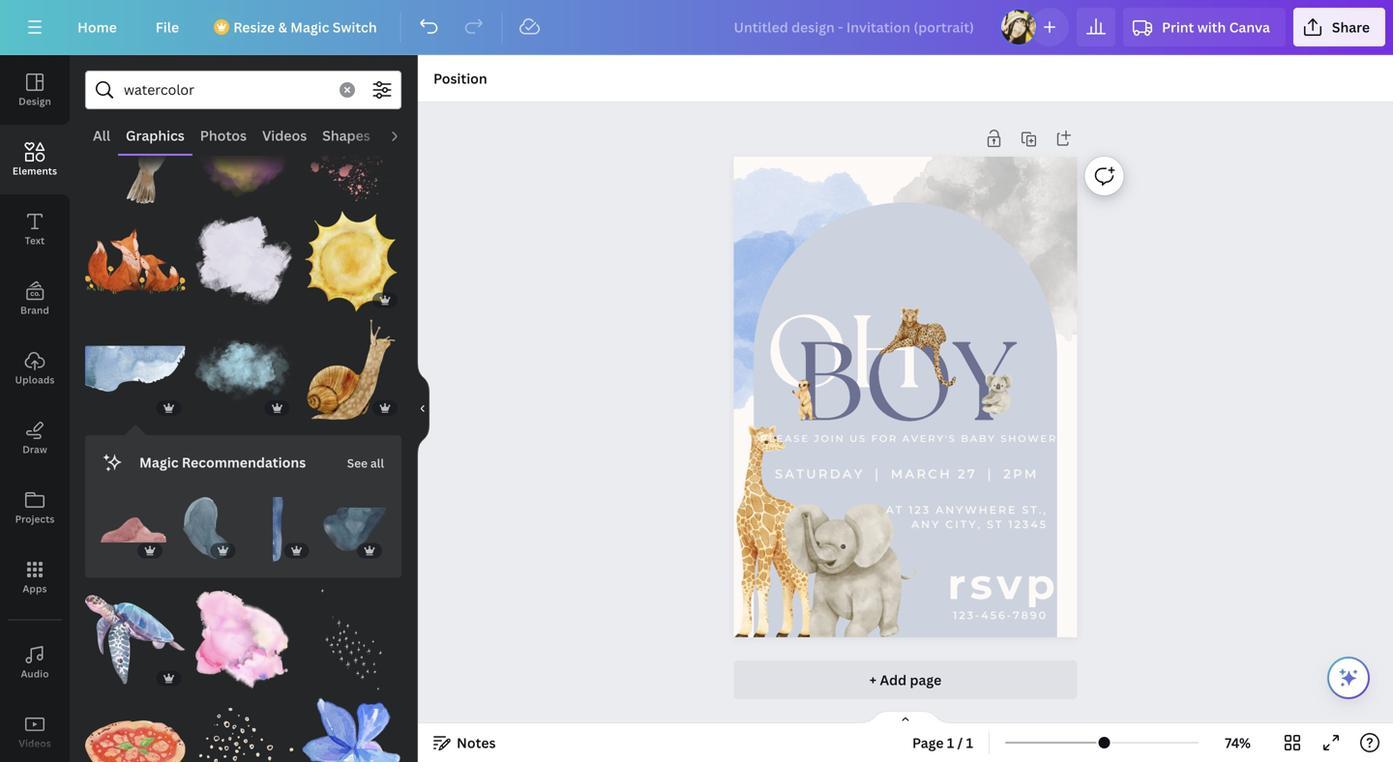 Task type: vqa. For each thing, say whether or not it's contained in the screenshot.
+ ADD PAGE button
yes



Task type: describe. For each thing, give the bounding box(es) containing it.
at 123 anywhere st., any city, st 12345
[[886, 504, 1048, 531]]

draw button
[[0, 404, 70, 473]]

march
[[891, 466, 952, 482]]

all button
[[85, 117, 118, 154]]

+ add page button
[[734, 661, 1078, 700]]

resize
[[233, 18, 275, 36]]

add
[[880, 671, 907, 690]]

apps button
[[0, 543, 70, 613]]

123
[[909, 504, 931, 517]]

saturday │ march 27 │ 2pm
[[775, 466, 1039, 482]]

2 1 from the left
[[966, 734, 974, 752]]

photos button
[[192, 117, 255, 154]]

design
[[19, 95, 51, 108]]

home link
[[62, 8, 132, 46]]

main menu bar
[[0, 0, 1394, 55]]

projects button
[[0, 473, 70, 543]]

st
[[987, 518, 1004, 531]]

design button
[[0, 55, 70, 125]]

apps
[[23, 583, 47, 596]]

74%
[[1225, 734, 1251, 752]]

canva
[[1230, 18, 1271, 36]]

hide image
[[417, 362, 430, 455]]

watercolor decorative flower illustration image
[[301, 698, 402, 763]]

us
[[850, 433, 867, 445]]

shower
[[1001, 433, 1058, 445]]

side panel tab list
[[0, 55, 70, 763]]

0 vertical spatial videos button
[[255, 117, 315, 154]]

1 horizontal spatial audio button
[[378, 117, 432, 154]]

see
[[347, 455, 368, 471]]

&
[[278, 18, 287, 36]]

0 horizontal spatial audio button
[[0, 628, 70, 698]]

avery's
[[903, 433, 957, 445]]

canva assistant image
[[1337, 667, 1361, 690]]

saturday
[[775, 466, 865, 482]]

see all button
[[345, 443, 386, 482]]

share button
[[1294, 8, 1386, 46]]

watercolor sparrow illustration image
[[85, 104, 185, 204]]

2pm
[[1004, 466, 1039, 482]]

join
[[814, 433, 845, 445]]

Design title text field
[[718, 8, 992, 46]]

notes
[[457, 734, 496, 752]]

watercolor turtle illustration image
[[85, 590, 185, 690]]

abstract watercolor brush stokes illustration image
[[193, 212, 294, 312]]

123-456-7890
[[953, 609, 1048, 622]]

1 vertical spatial videos button
[[0, 698, 70, 763]]

show pages image
[[859, 710, 952, 726]]

all
[[371, 455, 384, 471]]

page 1 / 1
[[913, 734, 974, 752]]

resize & magic switch button
[[202, 8, 393, 46]]

position button
[[426, 63, 495, 94]]

anywhere
[[936, 504, 1017, 517]]

any
[[912, 518, 941, 531]]

please join us for avery's baby shower
[[760, 433, 1058, 445]]

abstract watercolor paint illustration image
[[193, 590, 294, 690]]

page
[[910, 671, 942, 690]]

recommendations
[[182, 453, 306, 472]]

uploads button
[[0, 334, 70, 404]]

1 │ from the left
[[870, 466, 885, 482]]

magic inside button
[[290, 18, 329, 36]]

text button
[[0, 195, 70, 264]]

1 vertical spatial abstract watercolor brushstroke element image
[[193, 698, 294, 763]]

share
[[1332, 18, 1370, 36]]

pink watercolor stain image
[[301, 104, 402, 204]]



Task type: locate. For each thing, give the bounding box(es) containing it.
audio button down apps
[[0, 628, 70, 698]]

shapes
[[322, 126, 370, 145]]

for
[[872, 433, 898, 445]]

rsvp
[[948, 558, 1060, 610]]

74% button
[[1207, 728, 1270, 759]]

0 vertical spatial abstract watercolor brushstroke element image
[[301, 590, 402, 690]]

7890
[[1013, 609, 1048, 622]]

│ down for
[[870, 466, 885, 482]]

audio down apps
[[21, 668, 49, 681]]

watercolor italian food pizza image
[[85, 698, 185, 763]]

city,
[[946, 518, 982, 531]]

abstract watercolor brushstroke element image
[[301, 590, 402, 690], [193, 698, 294, 763]]

0 horizontal spatial videos
[[19, 737, 51, 750]]

please
[[760, 433, 810, 445]]

home
[[77, 18, 117, 36]]

at
[[886, 504, 904, 517]]

blue watercolor cloud image
[[193, 320, 294, 420]]

magic left recommendations
[[139, 453, 179, 472]]

brand
[[20, 304, 49, 317]]

0 horizontal spatial abstract watercolor brushstroke element image
[[193, 698, 294, 763]]

print with canva
[[1162, 18, 1271, 36]]

pink yellow watercolor stain image
[[193, 104, 294, 204]]

1 vertical spatial videos
[[19, 737, 51, 750]]

0 horizontal spatial 1
[[947, 734, 954, 752]]

audio button
[[378, 117, 432, 154], [0, 628, 70, 698]]

456-
[[981, 609, 1013, 622]]

audio
[[386, 126, 425, 145], [21, 668, 49, 681]]

all
[[93, 126, 110, 145]]

page
[[913, 734, 944, 752]]

1 horizontal spatial abstract watercolor brushstroke element image
[[301, 590, 402, 690]]

file
[[156, 18, 179, 36]]

Search elements search field
[[124, 72, 328, 108]]

0 horizontal spatial audio
[[21, 668, 49, 681]]

1 right the /
[[966, 734, 974, 752]]

draw
[[22, 443, 47, 456]]

1 horizontal spatial magic
[[290, 18, 329, 36]]

0 vertical spatial audio
[[386, 126, 425, 145]]

videos
[[262, 126, 307, 145], [19, 737, 51, 750]]

see all
[[347, 455, 384, 471]]

0 vertical spatial audio button
[[378, 117, 432, 154]]

baby
[[961, 433, 996, 445]]

audio button right shapes at top left
[[378, 117, 432, 154]]

1 vertical spatial magic
[[139, 453, 179, 472]]

st.,
[[1022, 504, 1048, 517]]

1 horizontal spatial videos
[[262, 126, 307, 145]]

12345
[[1009, 518, 1048, 531]]

videos button
[[255, 117, 315, 154], [0, 698, 70, 763]]

elements
[[12, 165, 57, 178]]

1 horizontal spatial audio
[[386, 126, 425, 145]]

watercolor sun image
[[301, 212, 402, 312]]

+ add page
[[870, 671, 942, 690]]

audio inside side panel tab list
[[21, 668, 49, 681]]

2 │ from the left
[[983, 466, 998, 482]]

│
[[870, 466, 885, 482], [983, 466, 998, 482]]

group
[[85, 104, 185, 204], [193, 104, 294, 204], [301, 104, 402, 204], [301, 200, 402, 312], [85, 212, 185, 312], [193, 212, 294, 312], [301, 308, 402, 420], [85, 320, 185, 420], [193, 320, 294, 420], [174, 486, 240, 563], [321, 486, 386, 563], [101, 497, 166, 563], [247, 497, 313, 563], [85, 590, 185, 690], [193, 590, 294, 690], [301, 590, 402, 690], [85, 687, 185, 763], [301, 687, 402, 763], [193, 698, 294, 763]]

text
[[25, 234, 45, 247]]

oh
[[766, 295, 923, 412]]

magic
[[290, 18, 329, 36], [139, 453, 179, 472]]

1 left the /
[[947, 734, 954, 752]]

shapes button
[[315, 117, 378, 154]]

abstract watercolor shape illustration image
[[85, 320, 185, 420], [101, 497, 166, 563], [174, 497, 240, 563], [247, 497, 313, 563], [321, 497, 386, 563]]

with
[[1198, 18, 1226, 36]]

graphics
[[126, 126, 185, 145]]

watercolor baby & parent animals fox image
[[85, 212, 185, 312]]

1 1 from the left
[[947, 734, 954, 752]]

0 vertical spatial videos
[[262, 126, 307, 145]]

1 horizontal spatial 1
[[966, 734, 974, 752]]

0 horizontal spatial │
[[870, 466, 885, 482]]

27
[[958, 466, 977, 482]]

magic right & at the top left of the page
[[290, 18, 329, 36]]

1 horizontal spatial videos button
[[255, 117, 315, 154]]

uploads
[[15, 374, 55, 387]]

0 vertical spatial magic
[[290, 18, 329, 36]]

print
[[1162, 18, 1195, 36]]

videos inside side panel tab list
[[19, 737, 51, 750]]

/
[[958, 734, 963, 752]]

position
[[434, 69, 487, 88]]

│ right 27
[[983, 466, 998, 482]]

1 horizontal spatial │
[[983, 466, 998, 482]]

abstract watercolor brushstroke element image up watercolor decorative flower illustration image
[[301, 590, 402, 690]]

+
[[870, 671, 877, 690]]

1 vertical spatial audio button
[[0, 628, 70, 698]]

watercolor snail image
[[301, 320, 402, 420]]

123-
[[953, 609, 981, 622]]

elements button
[[0, 125, 70, 195]]

0 horizontal spatial videos button
[[0, 698, 70, 763]]

1 vertical spatial audio
[[21, 668, 49, 681]]

boy
[[796, 320, 1015, 446]]

projects
[[15, 513, 55, 526]]

resize & magic switch
[[233, 18, 377, 36]]

1
[[947, 734, 954, 752], [966, 734, 974, 752]]

switch
[[333, 18, 377, 36]]

abstract watercolor brushstroke element image down abstract watercolor paint illustration image
[[193, 698, 294, 763]]

magic recommendations
[[139, 453, 306, 472]]

brand button
[[0, 264, 70, 334]]

notes button
[[426, 728, 504, 759]]

0 horizontal spatial magic
[[139, 453, 179, 472]]

file button
[[140, 8, 195, 46]]

audio right shapes at top left
[[386, 126, 425, 145]]

photos
[[200, 126, 247, 145]]

print with canva button
[[1124, 8, 1286, 46]]

graphics button
[[118, 117, 192, 154]]



